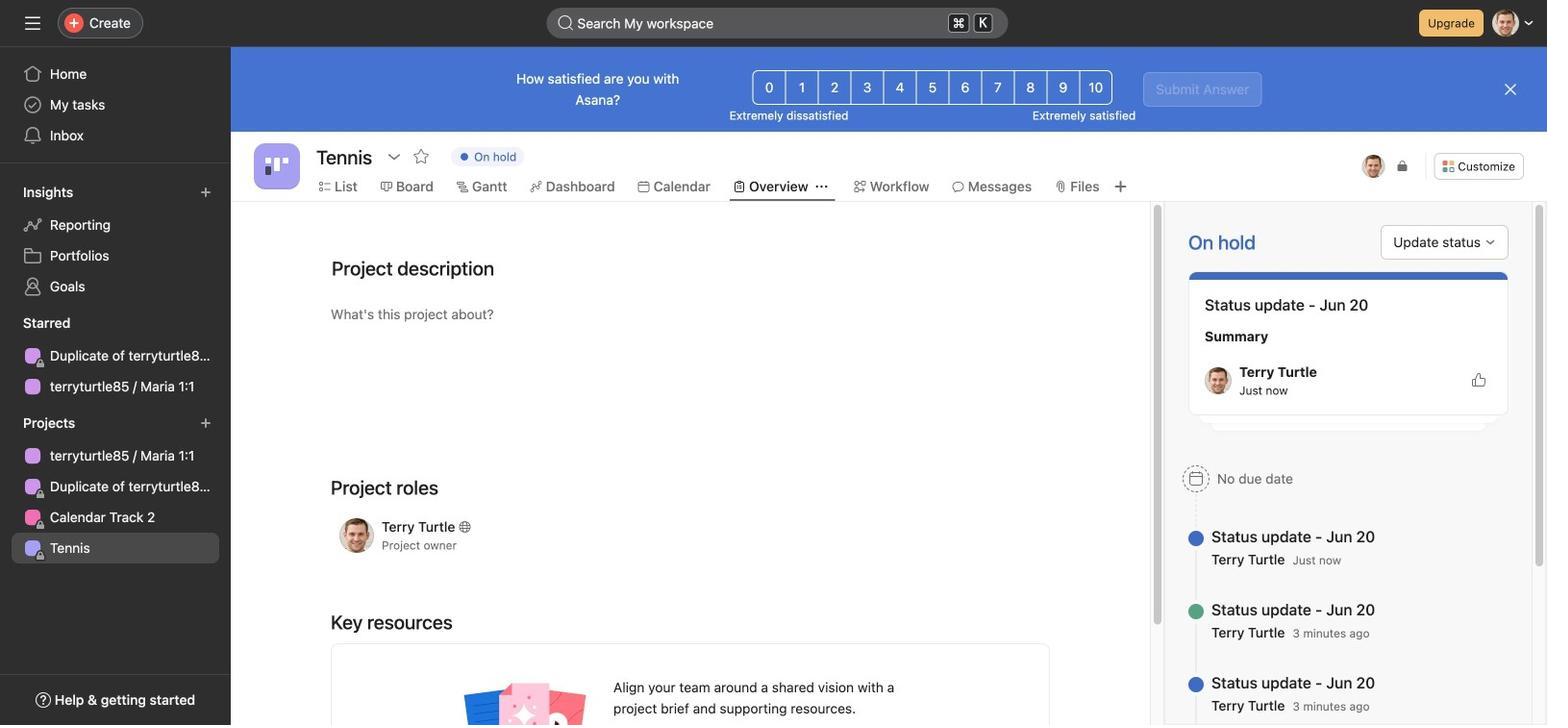 Task type: describe. For each thing, give the bounding box(es) containing it.
new insights image
[[200, 187, 212, 198]]

latest status update element
[[1189, 271, 1509, 415]]

tab actions image
[[816, 181, 828, 192]]

show options image
[[387, 149, 402, 164]]

new project or portfolio image
[[200, 417, 212, 429]]

board image
[[265, 155, 289, 178]]

add to starred image
[[414, 149, 429, 164]]

hide sidebar image
[[25, 15, 40, 31]]

global element
[[0, 47, 231, 163]]

isinverse image
[[558, 15, 574, 31]]

insights element
[[0, 175, 231, 306]]

tt image
[[1211, 367, 1226, 394]]



Task type: vqa. For each thing, say whether or not it's contained in the screenshot.
Search tasks, projects, and more text field
yes



Task type: locate. For each thing, give the bounding box(es) containing it.
starred element
[[0, 306, 231, 406]]

Search tasks, projects, and more text field
[[547, 8, 1008, 38]]

projects element
[[0, 406, 231, 567]]

None radio
[[753, 70, 786, 105], [785, 70, 819, 105], [818, 70, 852, 105], [916, 70, 950, 105], [981, 70, 1015, 105], [1047, 70, 1080, 105], [753, 70, 786, 105], [785, 70, 819, 105], [818, 70, 852, 105], [916, 70, 950, 105], [981, 70, 1015, 105], [1047, 70, 1080, 105]]

None field
[[547, 8, 1008, 38]]

0 likes. click to like this task image
[[1472, 373, 1487, 389]]

None text field
[[312, 139, 377, 174]]

tt image
[[1366, 155, 1381, 178]]

None radio
[[851, 70, 884, 105], [883, 70, 917, 105], [949, 70, 982, 105], [1014, 70, 1048, 105], [1079, 70, 1113, 105], [851, 70, 884, 105], [883, 70, 917, 105], [949, 70, 982, 105], [1014, 70, 1048, 105], [1079, 70, 1113, 105]]

Project description title text field
[[319, 248, 499, 289]]

dismiss image
[[1503, 82, 1519, 97]]

option group
[[753, 70, 1113, 105]]



